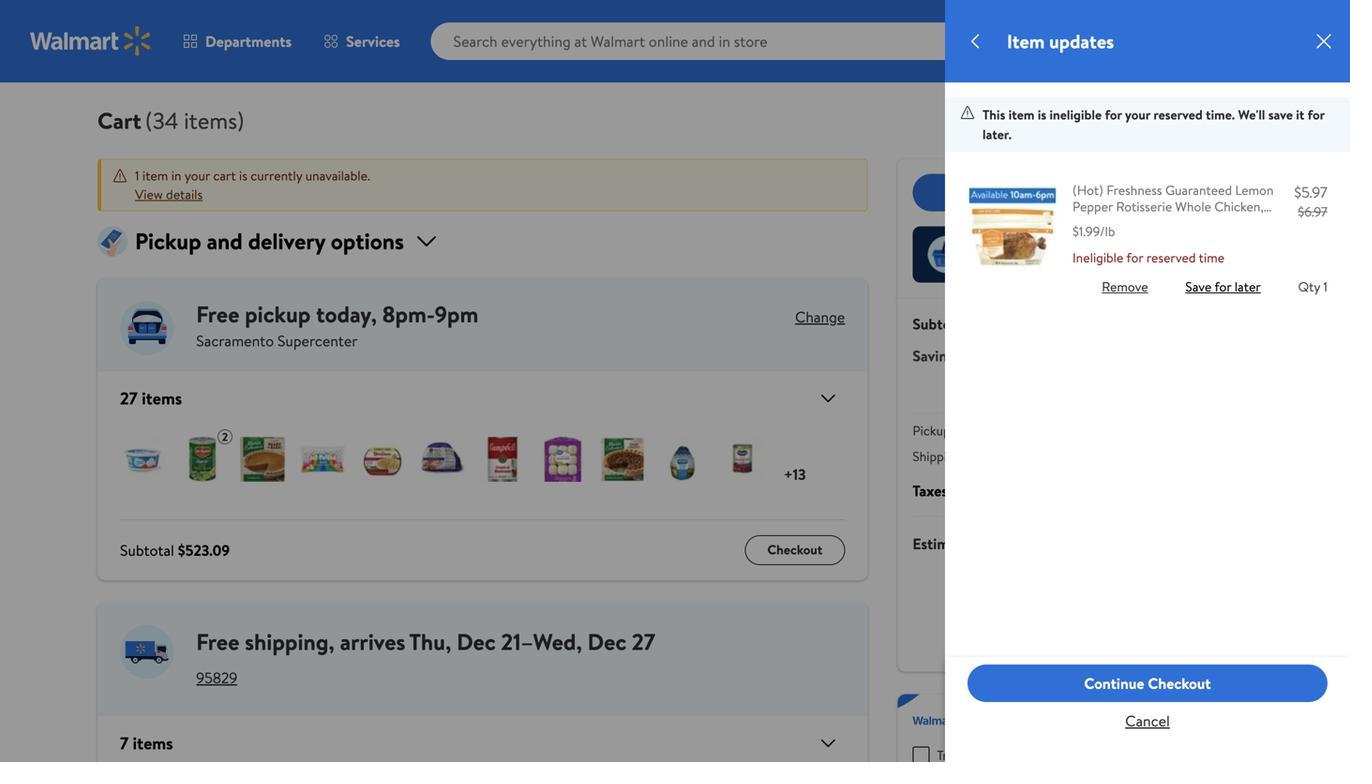 Task type: describe. For each thing, give the bounding box(es) containing it.
soon
[[1039, 255, 1066, 273]]

unlock
[[977, 702, 1017, 721]]

pickup shipping
[[913, 422, 962, 466]]

it's
[[1110, 255, 1126, 273]]

fulfillment logo image
[[120, 626, 174, 679]]

ineligible
[[1073, 249, 1124, 267]]

this
[[983, 106, 1006, 124]]

fast!
[[1165, 236, 1190, 255]]

is inside this item is ineligible for your reserved time. we'll save it for later.
[[1038, 106, 1047, 124]]

change button
[[796, 307, 846, 327]]

subtotal for subtotal
[[913, 314, 968, 334]]

later.
[[983, 125, 1012, 144]]

cancel
[[1126, 711, 1171, 732]]

remove
[[1103, 278, 1149, 296]]

remove button
[[1103, 272, 1149, 302]]

time inside $1.99/lb ineligible for reserved time
[[1200, 249, 1225, 267]]

alert containing 1 item in your cart is currently unavailable.
[[98, 159, 868, 212]]

shipping
[[245, 626, 329, 658]]

today, 8pm-9pm element
[[316, 299, 479, 330]]

is inside the microsoft xbox series s is selling fast! check out soon before it's sold out.
[[1114, 236, 1123, 255]]

it
[[1297, 106, 1305, 124]]

unavailable.
[[306, 167, 370, 185]]

$1,104.37
[[1291, 47, 1326, 60]]

reserved inside this item is ineligible for your reserved time. we'll save it for later.
[[1154, 106, 1203, 124]]

item for this
[[1009, 106, 1035, 124]]

time.
[[1207, 106, 1236, 124]]

supercenter
[[278, 331, 358, 351]]

$523.09
[[178, 540, 230, 561]]

free shipping , arrives thu, dec 21–wed, dec 27
[[196, 626, 656, 658]]

pickup
[[913, 422, 951, 440]]

sacramento supercenter
[[196, 331, 358, 351]]

27 items
[[120, 387, 182, 410]]

taxes
[[913, 481, 948, 501]]

close nudge image
[[1205, 247, 1220, 262]]

jet-puffed mini marshmallows, 10 oz bag with addon services image
[[300, 437, 345, 482]]

your inside this item is ineligible for your reserved time. we'll save it for later.
[[1126, 106, 1151, 124]]

item updates
[[1008, 28, 1115, 54]]

save for later
[[1186, 278, 1262, 296]]

great value brown and serve white dinner rolls, 12 oz, 12 count with addon services image
[[540, 437, 585, 482]]

save inside this item is ineligible for your reserved time. we'll save it for later.
[[1269, 106, 1294, 124]]

free for free shipping , arrives thu, dec 21–wed, dec 27
[[196, 626, 240, 658]]

+13
[[784, 464, 806, 485]]

delivery
[[1054, 702, 1100, 721]]

$1.99/lb ineligible for reserved time
[[1073, 222, 1225, 267]]

checkout all items
[[1015, 182, 1136, 203]]

7 items
[[120, 732, 173, 755]]

time inside unlock free delivery & save time getting your groceries delivered!
[[1142, 702, 1169, 721]]

your inside 1 item in your cart is currently unavailable. view details
[[185, 167, 210, 185]]

total
[[983, 534, 1014, 554]]

continue checkout
[[1085, 673, 1212, 694]]

out
[[1016, 255, 1035, 273]]

for right it
[[1308, 106, 1326, 124]]

for right ineligible
[[1106, 106, 1123, 124]]

checkout for checkout all items
[[1015, 182, 1078, 203]]

s
[[1104, 236, 1111, 255]]

series
[[1067, 236, 1101, 255]]

estimated total
[[913, 534, 1014, 554]]

cart (34 items)
[[98, 105, 245, 137]]

campbell's condensed cream of mushroom soup, 10.5 oz can with addon services image
[[480, 437, 525, 482]]

item for 1
[[142, 167, 168, 185]]

continue
[[1085, 673, 1145, 694]]

items inside button
[[1100, 182, 1136, 203]]

getting
[[1172, 702, 1214, 721]]

out.
[[1155, 255, 1177, 273]]

is inside 1 item in your cart is currently unavailable. view details
[[239, 167, 248, 185]]

Walmart Site-Wide search field
[[431, 23, 1032, 60]]

selling
[[1126, 236, 1162, 255]]

ocean spray jellied cranberry sauce, 14 oz can with addon services image
[[721, 437, 766, 482]]

95829 button
[[196, 668, 238, 688]]

view details button
[[135, 185, 203, 204]]

savings
[[913, 346, 963, 366]]

currently
[[251, 167, 302, 185]]

microsoft
[[977, 236, 1032, 255]]

close panel image
[[1313, 30, 1336, 53]]

34
[[1311, 20, 1324, 36]]

items)
[[184, 105, 245, 137]]

21–wed,
[[501, 626, 582, 658]]

delivered!
[[1062, 721, 1118, 739]]

save inside unlock free delivery & save time getting your groceries delivered!
[[1115, 702, 1139, 721]]

Search search field
[[431, 23, 1032, 60]]

thu,
[[409, 626, 452, 658]]

item updates dialog
[[946, 0, 1351, 763]]

checkout for checkout
[[768, 541, 823, 559]]

less than x qty image
[[928, 236, 966, 273]]

shipping
[[913, 447, 962, 466]]

sam's choice, pork, spiral-cut, boneless, brown sugar double glazed ham, 2.0 - 4.8 lbs with addon services image
[[420, 437, 465, 482]]

today,
[[316, 299, 377, 330]]

$6.97
[[1299, 203, 1328, 221]]



Task type: locate. For each thing, give the bounding box(es) containing it.
(34
[[145, 105, 179, 137]]

unlock free delivery & save time getting your groceries delivered!
[[977, 702, 1214, 739]]

1 horizontal spatial save
[[1269, 106, 1294, 124]]

cart
[[213, 167, 236, 185]]

7
[[120, 732, 129, 755]]

subtotal $523.09
[[120, 540, 230, 561]]

1 horizontal spatial checkout
[[1015, 182, 1078, 203]]

items for 7 items
[[133, 732, 173, 755]]

0 vertical spatial time
[[1200, 249, 1225, 267]]

1 vertical spatial items
[[142, 387, 182, 410]]

$5.97 $6.97
[[1295, 182, 1328, 221]]

1 vertical spatial free
[[196, 626, 240, 658]]

is left ineligible
[[1038, 106, 1047, 124]]

subtotal up savings
[[913, 314, 968, 334]]

cancel button
[[968, 703, 1328, 740]]

1 horizontal spatial dec
[[588, 626, 627, 658]]

checkout inside button
[[1149, 673, 1212, 694]]

&
[[1103, 702, 1112, 721]]

2 horizontal spatial your
[[1126, 106, 1151, 124]]

view
[[135, 185, 163, 204]]

0 vertical spatial free
[[196, 299, 240, 330]]

free up sacramento
[[196, 299, 240, 330]]

0 horizontal spatial item
[[142, 167, 168, 185]]

item inside this item is ineligible for your reserved time. we'll save it for later.
[[1009, 106, 1035, 124]]

items for 27 items
[[142, 387, 182, 410]]

1 vertical spatial save
[[1115, 702, 1139, 721]]

free
[[1020, 702, 1051, 721]]

1 item in your cart is currently unavailable. view details
[[135, 167, 370, 204]]

0 vertical spatial reserved
[[1154, 106, 1203, 124]]

your inside unlock free delivery & save time getting your groceries delivered!
[[977, 721, 1002, 739]]

2 vertical spatial checkout
[[1149, 673, 1212, 694]]

1 horizontal spatial is
[[1038, 106, 1047, 124]]

0 vertical spatial items
[[1100, 182, 1136, 203]]

is right cart
[[239, 167, 248, 185]]

microsoft xbox series s is selling fast! check out soon before it's sold out.
[[977, 236, 1190, 273]]

Try Walmart+ free for 30 days checkbox
[[913, 747, 930, 763]]

for right it's
[[1127, 249, 1144, 267]]

free
[[196, 299, 240, 330], [196, 626, 240, 658]]

walmart image
[[30, 26, 152, 56]]

95829
[[196, 668, 238, 688]]

items right all
[[1100, 182, 1136, 203]]

dec
[[457, 626, 496, 658], [588, 626, 627, 658]]

free pickup today, 8pm-9pm
[[196, 299, 479, 330]]

reserved inside $1.99/lb ineligible for reserved time
[[1147, 249, 1197, 267]]

qty 1
[[1299, 278, 1328, 296]]

0 horizontal spatial subtotal
[[120, 540, 174, 561]]

1 vertical spatial time
[[1142, 702, 1169, 721]]

your right in
[[185, 167, 210, 185]]

0 horizontal spatial 27
[[120, 387, 138, 410]]

groceries
[[1005, 721, 1059, 739]]

2
[[222, 429, 228, 445]]

1 up view in the top of the page
[[135, 167, 139, 185]]

reserved
[[1154, 106, 1203, 124], [1147, 249, 1197, 267]]

dec right 21–wed,
[[588, 626, 627, 658]]

unlock free delivery & save time getting your groceries delivered! banner
[[898, 695, 1253, 763]]

del monte cut green beans canned vegetables, 14.5 oz can quantity 2 with addon services image
[[180, 437, 225, 482]]

sacramento
[[196, 331, 274, 351]]

$5.97
[[1295, 182, 1328, 203]]

2 horizontal spatial is
[[1114, 236, 1123, 255]]

1 horizontal spatial time
[[1200, 249, 1225, 267]]

0 vertical spatial 1
[[135, 167, 139, 185]]

$1.99/lb
[[1073, 222, 1116, 241]]

0 vertical spatial 27
[[120, 387, 138, 410]]

cart
[[98, 105, 141, 137]]

1 horizontal spatial item
[[1009, 106, 1035, 124]]

continue checkout button
[[968, 665, 1328, 703]]

time up save for later at the top of page
[[1200, 249, 1225, 267]]

your left groceries
[[977, 721, 1002, 739]]

2 free from the top
[[196, 626, 240, 658]]

subtotal for subtotal $523.09
[[120, 540, 174, 561]]

checkout all items button
[[913, 174, 1238, 212]]

updates
[[1050, 28, 1115, 54]]

xbox
[[1036, 236, 1064, 255]]

free shipping, arrives thu, dec 21 to wed, dec 27 95829 element
[[98, 603, 868, 701]]

2 vertical spatial items
[[133, 732, 173, 755]]

for inside $1.99/lb ineligible for reserved time
[[1127, 249, 1144, 267]]

1 vertical spatial is
[[239, 167, 248, 185]]

0 vertical spatial item
[[1009, 106, 1035, 124]]

0 vertical spatial save
[[1269, 106, 1294, 124]]

items up the great value frozen whipped topping, 8 oz container (frozen) with addon services image
[[142, 387, 182, 410]]

1 vertical spatial 27
[[632, 626, 656, 658]]

in
[[171, 167, 182, 185]]

item
[[1009, 106, 1035, 124], [142, 167, 168, 185]]

back image
[[964, 30, 987, 53]]

checkout button
[[745, 535, 846, 565]]

marie callender's pumpkin pie, 36 oz (frozen) with addon services image
[[240, 437, 285, 482]]

items right 7
[[133, 732, 173, 755]]

subtotal
[[913, 314, 968, 334], [120, 540, 174, 561]]

1 vertical spatial 1
[[1324, 278, 1328, 296]]

1 inside 1 item in your cart is currently unavailable. view details
[[135, 167, 139, 185]]

checkout
[[1015, 182, 1078, 203], [768, 541, 823, 559], [1149, 673, 1212, 694]]

qty
[[1299, 278, 1321, 296]]

1 vertical spatial subtotal
[[120, 540, 174, 561]]

1 horizontal spatial 1
[[1324, 278, 1328, 296]]

ineligible
[[1050, 106, 1102, 124]]

8pm-
[[383, 299, 435, 330]]

checkout up getting
[[1149, 673, 1212, 694]]

dec right thu,
[[457, 626, 496, 658]]

2 vertical spatial is
[[1114, 236, 1123, 255]]

for inside button
[[1215, 278, 1232, 296]]

free for free pickup today, 8pm-9pm
[[196, 299, 240, 330]]

1 vertical spatial your
[[185, 167, 210, 185]]

1
[[135, 167, 139, 185], [1324, 278, 1328, 296]]

for right save
[[1215, 278, 1232, 296]]

save
[[1269, 106, 1294, 124], [1115, 702, 1139, 721]]

1 horizontal spatial 27
[[632, 626, 656, 658]]

details
[[166, 185, 203, 204]]

save
[[1186, 278, 1212, 296]]

1 vertical spatial item
[[142, 167, 168, 185]]

0 horizontal spatial your
[[185, 167, 210, 185]]

we'll
[[1239, 106, 1266, 124]]

later
[[1235, 278, 1262, 296]]

0 horizontal spatial checkout
[[768, 541, 823, 559]]

arrives
[[340, 626, 406, 658]]

this item is ineligible for your reserved time. we'll save it for later.
[[983, 106, 1326, 144]]

1 inside the item updates dialog
[[1324, 278, 1328, 296]]

item
[[1008, 28, 1045, 54]]

sold
[[1129, 255, 1152, 273]]

change
[[796, 307, 846, 327]]

0 horizontal spatial 1
[[135, 167, 139, 185]]

2 dec from the left
[[588, 626, 627, 658]]

0 vertical spatial subtotal
[[913, 314, 968, 334]]

check
[[977, 255, 1013, 273]]

subtotal left $523.09 on the bottom left
[[120, 540, 174, 561]]

checkout down +13
[[768, 541, 823, 559]]

2 vertical spatial your
[[977, 721, 1002, 739]]

save for later button
[[1186, 272, 1262, 302]]

1 vertical spatial checkout
[[768, 541, 823, 559]]

27
[[120, 387, 138, 410], [632, 626, 656, 658]]

0 horizontal spatial save
[[1115, 702, 1139, 721]]

2 horizontal spatial checkout
[[1149, 673, 1212, 694]]

9pm
[[435, 299, 479, 330]]

1 vertical spatial reserved
[[1147, 249, 1197, 267]]

time
[[1200, 249, 1225, 267], [1142, 702, 1169, 721]]

free up 95829
[[196, 626, 240, 658]]

your
[[1126, 106, 1151, 124], [185, 167, 210, 185], [977, 721, 1002, 739]]

is
[[1038, 106, 1047, 124], [239, 167, 248, 185], [1114, 236, 1123, 255]]

1 dec from the left
[[457, 626, 496, 658]]

,
[[329, 626, 335, 658]]

0 vertical spatial is
[[1038, 106, 1047, 124]]

1 horizontal spatial your
[[977, 721, 1002, 739]]

time down continue checkout
[[1142, 702, 1169, 721]]

walmart plus image
[[913, 713, 969, 732]]

0 vertical spatial checkout
[[1015, 182, 1078, 203]]

item inside 1 item in your cart is currently unavailable. view details
[[142, 167, 168, 185]]

0 vertical spatial your
[[1126, 106, 1151, 124]]

save right &
[[1115, 702, 1139, 721]]

save left it
[[1269, 106, 1294, 124]]

1 free from the top
[[196, 299, 240, 330]]

0 horizontal spatial time
[[1142, 702, 1169, 721]]

items
[[1100, 182, 1136, 203], [142, 387, 182, 410], [133, 732, 173, 755]]

your right ineligible
[[1126, 106, 1151, 124]]

before
[[1069, 255, 1107, 273]]

1 horizontal spatial subtotal
[[913, 314, 968, 334]]

marie callender's southern pecan pie, 32 oz (frozen) with addon services image
[[600, 437, 645, 482]]

estimated
[[913, 534, 979, 554]]

item right this
[[1009, 106, 1035, 124]]

item up view in the top of the page
[[142, 167, 168, 185]]

checkout left all
[[1015, 182, 1078, 203]]

pickup
[[245, 299, 311, 330]]

0 horizontal spatial dec
[[457, 626, 496, 658]]

is right the s on the right top of the page
[[1114, 236, 1123, 255]]

all
[[1082, 182, 1097, 203]]

0 horizontal spatial is
[[239, 167, 248, 185]]

honeysuckle white® whole turkey, 10-17 lbs. (frozen), serves 7 to 11 with addon services image
[[660, 437, 705, 482]]

1 right qty
[[1324, 278, 1328, 296]]

bob evans real cheddar family size macaroni & cheese , 28 oz tray (refrigerated) with addon services image
[[360, 437, 405, 482]]

alert
[[98, 159, 868, 212]]

great value frozen whipped topping, 8 oz container (frozen) with addon services image
[[120, 437, 165, 482]]



Task type: vqa. For each thing, say whether or not it's contained in the screenshot.
2
yes



